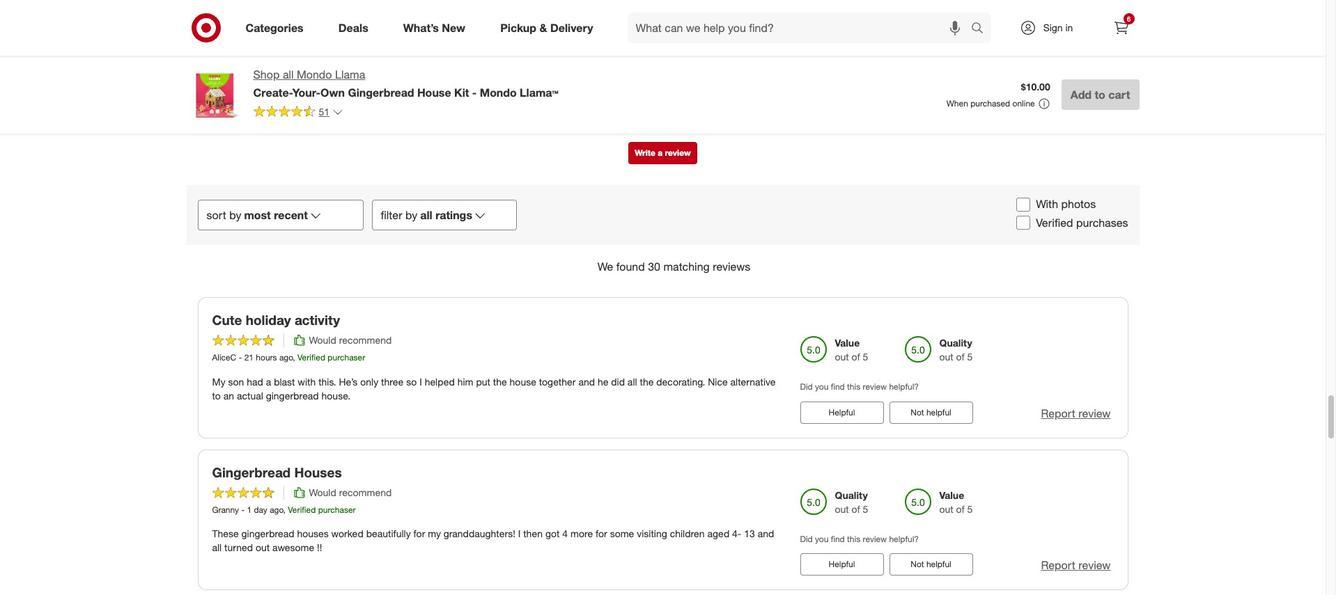 Task type: locate. For each thing, give the bounding box(es) containing it.
ratings
[[436, 208, 472, 222]]

1 vertical spatial i
[[518, 528, 521, 540]]

1 would recommend from the top
[[309, 335, 392, 347]]

this for cute holiday activity
[[847, 382, 861, 393]]

1 horizontal spatial by
[[405, 208, 417, 222]]

1 did from the top
[[800, 382, 813, 393]]

all right the shop
[[283, 68, 294, 82]]

1 horizontal spatial for
[[596, 528, 607, 540]]

2 recommend from the top
[[339, 487, 392, 499]]

more up images
[[951, 53, 973, 65]]

0 vertical spatial gingerbread
[[348, 86, 414, 100]]

purchaser up worked
[[318, 505, 356, 516]]

1 vertical spatial did
[[800, 535, 813, 545]]

helpful
[[829, 407, 855, 418], [829, 560, 855, 570]]

-
[[472, 86, 477, 100], [239, 353, 242, 363], [241, 505, 245, 516]]

matching
[[664, 260, 710, 274]]

gingerbread up 1
[[212, 464, 291, 480]]

guest review image 5 of 12, zoom in image
[[712, 23, 799, 110]]

verified for gingerbread houses
[[288, 505, 316, 516]]

- for cute holiday activity
[[239, 353, 242, 363]]

1 find from the top
[[831, 382, 845, 393]]

1 vertical spatial helpful?
[[889, 535, 919, 545]]

0 vertical spatial a
[[658, 148, 663, 158]]

you for cute holiday activity
[[815, 382, 829, 393]]

0 horizontal spatial the
[[493, 376, 507, 388]]

0 vertical spatial did you find this review helpful?
[[800, 382, 919, 393]]

2 would from the top
[[309, 487, 336, 499]]

0 horizontal spatial gingerbread
[[212, 464, 291, 480]]

image of create-your-own gingerbread house kit - mondo llama™ image
[[186, 67, 242, 123]]

ago for houses
[[270, 505, 283, 516]]

0 vertical spatial more
[[951, 53, 973, 65]]

some
[[610, 528, 634, 540]]

1 you from the top
[[815, 382, 829, 393]]

would down activity
[[309, 335, 336, 347]]

1 this from the top
[[847, 382, 861, 393]]

filter
[[381, 208, 402, 222]]

and left he
[[579, 376, 595, 388]]

0 horizontal spatial more
[[571, 528, 593, 540]]

1 would from the top
[[309, 335, 336, 347]]

quality out of 5
[[939, 338, 973, 363], [835, 490, 868, 516]]

gingerbread down blast
[[266, 390, 319, 402]]

1 by from the left
[[229, 208, 241, 222]]

1 vertical spatial not
[[911, 560, 924, 570]]

2 helpful button from the top
[[800, 554, 884, 576]]

did you find this review helpful? for gingerbread houses
[[800, 535, 919, 545]]

day
[[254, 505, 267, 516]]

2 by from the left
[[405, 208, 417, 222]]

2 helpful from the top
[[927, 560, 952, 570]]

0 horizontal spatial for
[[414, 528, 425, 540]]

would recommend down activity
[[309, 335, 392, 347]]

1 vertical spatial helpful
[[829, 560, 855, 570]]

1 not helpful button from the top
[[889, 402, 973, 424]]

1 vertical spatial to
[[212, 390, 221, 402]]

0 vertical spatial ,
[[293, 353, 295, 363]]

decorating.
[[656, 376, 705, 388]]

1 vertical spatial value
[[939, 490, 964, 502]]

1 vertical spatial -
[[239, 353, 242, 363]]

1 horizontal spatial and
[[758, 528, 774, 540]]

2 report from the top
[[1041, 559, 1076, 573]]

1 horizontal spatial to
[[1095, 88, 1106, 102]]

a right had
[[266, 376, 271, 388]]

1 vertical spatial helpful button
[[800, 554, 884, 576]]

2 not from the top
[[911, 560, 924, 570]]

0 vertical spatial recommend
[[339, 335, 392, 347]]

Verified purchases checkbox
[[1017, 216, 1031, 230]]

What can we help you find? suggestions appear below search field
[[627, 13, 974, 43]]

, for holiday
[[293, 353, 295, 363]]

not helpful button
[[889, 402, 973, 424], [889, 554, 973, 576]]

2 this from the top
[[847, 535, 861, 545]]

to right add
[[1095, 88, 1106, 102]]

mondo up your-
[[297, 68, 332, 82]]

these
[[212, 528, 239, 540]]

1 helpful button from the top
[[800, 402, 884, 424]]

a inside "button"
[[658, 148, 663, 158]]

- left 21
[[239, 353, 242, 363]]

ago
[[279, 353, 293, 363], [270, 505, 283, 516]]

guest review image 6 of 12, zoom in image
[[810, 23, 897, 110]]

to inside add to cart button
[[1095, 88, 1106, 102]]

4
[[562, 528, 568, 540]]

to left an
[[212, 390, 221, 402]]

you for gingerbread houses
[[815, 535, 829, 545]]

,
[[293, 353, 295, 363], [283, 505, 286, 516]]

review
[[921, 67, 949, 79], [665, 148, 691, 158], [863, 382, 887, 393], [1079, 407, 1111, 421], [863, 535, 887, 545], [1079, 559, 1111, 573]]

and right 13
[[758, 528, 774, 540]]

helpful for cute holiday activity
[[927, 407, 952, 418]]

a
[[658, 148, 663, 158], [266, 376, 271, 388]]

report review button for cute holiday activity
[[1041, 406, 1111, 422]]

would recommend for gingerbread houses
[[309, 487, 392, 499]]

quality
[[939, 338, 972, 349], [835, 490, 868, 502]]

0 vertical spatial helpful
[[829, 407, 855, 418]]

verified for cute holiday activity
[[297, 353, 325, 363]]

0 vertical spatial ago
[[279, 353, 293, 363]]

of
[[852, 351, 860, 363], [956, 351, 965, 363], [852, 504, 860, 516], [956, 504, 965, 516]]

verified up houses
[[288, 505, 316, 516]]

sort
[[207, 208, 226, 222]]

all inside shop all mondo llama create-your-own gingerbread house kit - mondo llama™
[[283, 68, 294, 82]]

and
[[579, 376, 595, 388], [758, 528, 774, 540]]

1 vertical spatial report review button
[[1041, 558, 1111, 574]]

2 report review from the top
[[1041, 559, 1111, 573]]

0 vertical spatial and
[[579, 376, 595, 388]]

1 vertical spatial not helpful button
[[889, 554, 973, 576]]

purchaser for cute holiday activity
[[328, 353, 365, 363]]

see more review images button
[[908, 23, 996, 110]]

0 vertical spatial report review button
[[1041, 406, 1111, 422]]

51 link
[[253, 105, 344, 121]]

did you find this review helpful? for cute holiday activity
[[800, 382, 919, 393]]

gingerbread down llama
[[348, 86, 414, 100]]

1 report review button from the top
[[1041, 406, 1111, 422]]

0 vertical spatial -
[[472, 86, 477, 100]]

i inside these gingerbread houses worked beautifully for my granddaughters! i then got 4 more for some visiting children aged 4- 13 and all turned out awesome !!
[[518, 528, 521, 540]]

by
[[229, 208, 241, 222], [405, 208, 417, 222]]

0 vertical spatial purchaser
[[328, 353, 365, 363]]

children
[[670, 528, 705, 540]]

helpful button for cute holiday activity
[[800, 402, 884, 424]]

by for sort by
[[229, 208, 241, 222]]

2 not helpful from the top
[[911, 560, 952, 570]]

2 not helpful button from the top
[[889, 554, 973, 576]]

for left the some
[[596, 528, 607, 540]]

then
[[523, 528, 543, 540]]

1 not helpful from the top
[[911, 407, 952, 418]]

and inside these gingerbread houses worked beautifully for my granddaughters! i then got 4 more for some visiting children aged 4- 13 and all turned out awesome !!
[[758, 528, 774, 540]]

report review
[[1041, 407, 1111, 421], [1041, 559, 1111, 573]]

1 report from the top
[[1041, 407, 1076, 421]]

i inside "my son had a blast with this. he's only three so i helped him put the house together and he did all the decorating. nice alternative to an actual gingerbread house."
[[419, 376, 422, 388]]

0 vertical spatial would
[[309, 335, 336, 347]]

0 horizontal spatial i
[[419, 376, 422, 388]]

more inside see more review images
[[951, 53, 973, 65]]

for left my
[[414, 528, 425, 540]]

- for gingerbread houses
[[241, 505, 245, 516]]

0 horizontal spatial to
[[212, 390, 221, 402]]

a inside "my son had a blast with this. he's only three so i helped him put the house together and he did all the decorating. nice alternative to an actual gingerbread house."
[[266, 376, 271, 388]]

0 vertical spatial report
[[1041, 407, 1076, 421]]

visiting
[[637, 528, 667, 540]]

write a review
[[635, 148, 691, 158]]

1 vertical spatial you
[[815, 535, 829, 545]]

more inside these gingerbread houses worked beautifully for my granddaughters! i then got 4 more for some visiting children aged 4- 13 and all turned out awesome !!
[[571, 528, 593, 540]]

1 vertical spatial would
[[309, 487, 336, 499]]

0 vertical spatial this
[[847, 382, 861, 393]]

0 vertical spatial find
[[831, 382, 845, 393]]

my
[[212, 376, 225, 388]]

purchased
[[971, 98, 1010, 109]]

0 horizontal spatial quality
[[835, 490, 868, 502]]

2 the from the left
[[640, 376, 654, 388]]

the right put
[[493, 376, 507, 388]]

gingerbread houses
[[212, 464, 342, 480]]

0 horizontal spatial by
[[229, 208, 241, 222]]

2 vertical spatial verified
[[288, 505, 316, 516]]

2 vertical spatial -
[[241, 505, 245, 516]]

report
[[1041, 407, 1076, 421], [1041, 559, 1076, 573]]

1 vertical spatial find
[[831, 535, 845, 545]]

1 vertical spatial this
[[847, 535, 861, 545]]

2 helpful from the top
[[829, 560, 855, 570]]

1 not from the top
[[911, 407, 924, 418]]

0 vertical spatial value
[[835, 338, 860, 349]]

verified up the with
[[297, 353, 325, 363]]

you
[[815, 382, 829, 393], [815, 535, 829, 545]]

1 for from the left
[[414, 528, 425, 540]]

granddaughters!
[[444, 528, 515, 540]]

, right day
[[283, 505, 286, 516]]

would
[[309, 335, 336, 347], [309, 487, 336, 499]]

report for cute holiday activity
[[1041, 407, 1076, 421]]

0 vertical spatial not helpful button
[[889, 402, 973, 424]]

1 helpful? from the top
[[889, 382, 919, 393]]

recommend up only
[[339, 335, 392, 347]]

2 did from the top
[[800, 535, 813, 545]]

i left then
[[518, 528, 521, 540]]

1 vertical spatial gingerbread
[[241, 528, 294, 540]]

0 horizontal spatial value
[[835, 338, 860, 349]]

1 vertical spatial would recommend
[[309, 487, 392, 499]]

ago right 'hours'
[[279, 353, 293, 363]]

1 report review from the top
[[1041, 407, 1111, 421]]

0 vertical spatial helpful button
[[800, 402, 884, 424]]

0 vertical spatial gingerbread
[[266, 390, 319, 402]]

verified down with
[[1036, 216, 1073, 230]]

this for gingerbread houses
[[847, 535, 861, 545]]

had
[[247, 376, 263, 388]]

1 vertical spatial ,
[[283, 505, 286, 516]]

the
[[493, 376, 507, 388], [640, 376, 654, 388]]

2 find from the top
[[831, 535, 845, 545]]

images
[[952, 67, 983, 79]]

activity
[[295, 312, 340, 328]]

a right write
[[658, 148, 663, 158]]

mondo right kit
[[480, 86, 517, 100]]

2 did you find this review helpful? from the top
[[800, 535, 919, 545]]

1 vertical spatial a
[[266, 376, 271, 388]]

recommend for gingerbread houses
[[339, 487, 392, 499]]

not helpful button for cute holiday activity
[[889, 402, 973, 424]]

this
[[847, 382, 861, 393], [847, 535, 861, 545]]

1 vertical spatial verified
[[297, 353, 325, 363]]

1 horizontal spatial ,
[[293, 353, 295, 363]]

more right 4
[[571, 528, 593, 540]]

guest review image 3 of 12, zoom in image
[[516, 23, 603, 110]]

by right sort
[[229, 208, 241, 222]]

0 horizontal spatial a
[[266, 376, 271, 388]]

write a review button
[[629, 142, 697, 165]]

2 you from the top
[[815, 535, 829, 545]]

not helpful
[[911, 407, 952, 418], [911, 560, 952, 570]]

gingerbread inside these gingerbread houses worked beautifully for my granddaughters! i then got 4 more for some visiting children aged 4- 13 and all turned out awesome !!
[[241, 528, 294, 540]]

0 horizontal spatial ,
[[283, 505, 286, 516]]

what's
[[403, 21, 439, 35]]

find for cute holiday activity
[[831, 382, 845, 393]]

21
[[244, 353, 254, 363]]

- right kit
[[472, 86, 477, 100]]

not helpful button for gingerbread houses
[[889, 554, 973, 576]]

house.
[[322, 390, 350, 402]]

kit
[[454, 86, 469, 100]]

the right did
[[640, 376, 654, 388]]

would down houses
[[309, 487, 336, 499]]

see more review images
[[921, 53, 983, 79]]

0 vertical spatial did
[[800, 382, 813, 393]]

0 vertical spatial helpful
[[927, 407, 952, 418]]

0 vertical spatial to
[[1095, 88, 1106, 102]]

add to cart button
[[1062, 79, 1139, 110]]

1 vertical spatial value out of 5
[[939, 490, 973, 516]]

1 vertical spatial not helpful
[[911, 560, 952, 570]]

alternative
[[730, 376, 776, 388]]

1 horizontal spatial quality out of 5
[[939, 338, 973, 363]]

1 vertical spatial mondo
[[480, 86, 517, 100]]

review inside see more review images
[[921, 67, 949, 79]]

did right alternative on the right bottom of page
[[800, 382, 813, 393]]

value out of 5
[[835, 338, 868, 363], [939, 490, 973, 516]]

1 horizontal spatial value
[[939, 490, 964, 502]]

1 horizontal spatial more
[[951, 53, 973, 65]]

recommend up worked
[[339, 487, 392, 499]]

out inside these gingerbread houses worked beautifully for my granddaughters! i then got 4 more for some visiting children aged 4- 13 and all turned out awesome !!
[[256, 542, 270, 554]]

guest review image 2 of 12, zoom in image
[[417, 23, 504, 110]]

would recommend down houses
[[309, 487, 392, 499]]

all down these
[[212, 542, 222, 554]]

0 vertical spatial quality out of 5
[[939, 338, 973, 363]]

with photos
[[1036, 197, 1096, 211]]

2 helpful? from the top
[[889, 535, 919, 545]]

2 would recommend from the top
[[309, 487, 392, 499]]

1 horizontal spatial gingerbread
[[348, 86, 414, 100]]

5
[[863, 351, 868, 363], [967, 351, 973, 363], [863, 504, 868, 516], [967, 504, 973, 516]]

, for houses
[[283, 505, 286, 516]]

0 vertical spatial you
[[815, 382, 829, 393]]

0 vertical spatial value out of 5
[[835, 338, 868, 363]]

i right so
[[419, 376, 422, 388]]

1 horizontal spatial a
[[658, 148, 663, 158]]

categories link
[[234, 13, 321, 43]]

more
[[951, 53, 973, 65], [571, 528, 593, 540]]

0 vertical spatial mondo
[[297, 68, 332, 82]]

1 helpful from the top
[[927, 407, 952, 418]]

1 vertical spatial and
[[758, 528, 774, 540]]

purchaser
[[328, 353, 365, 363], [318, 505, 356, 516]]

report review for cute holiday activity
[[1041, 407, 1111, 421]]

helpful for gingerbread houses
[[829, 560, 855, 570]]

0 vertical spatial would recommend
[[309, 335, 392, 347]]

1 vertical spatial did you find this review helpful?
[[800, 535, 919, 545]]

0 vertical spatial not helpful
[[911, 407, 952, 418]]

1 horizontal spatial i
[[518, 528, 521, 540]]

three
[[381, 376, 404, 388]]

2 report review button from the top
[[1041, 558, 1111, 574]]

alicec
[[212, 353, 236, 363]]

by right filter on the top left
[[405, 208, 417, 222]]

ago right day
[[270, 505, 283, 516]]

1 horizontal spatial the
[[640, 376, 654, 388]]

1 did you find this review helpful? from the top
[[800, 382, 919, 393]]

gingerbread down day
[[241, 528, 294, 540]]

- left 1
[[241, 505, 245, 516]]

0 horizontal spatial mondo
[[297, 68, 332, 82]]

helpful button for gingerbread houses
[[800, 554, 884, 576]]

0 vertical spatial report review
[[1041, 407, 1111, 421]]

report review button for gingerbread houses
[[1041, 558, 1111, 574]]

1 vertical spatial more
[[571, 528, 593, 540]]

purchaser up he's
[[328, 353, 365, 363]]

1 vertical spatial report
[[1041, 559, 1076, 573]]

1 vertical spatial helpful
[[927, 560, 952, 570]]

1 recommend from the top
[[339, 335, 392, 347]]

0 horizontal spatial and
[[579, 376, 595, 388]]

write
[[635, 148, 656, 158]]

turned
[[224, 542, 253, 554]]

1 horizontal spatial quality
[[939, 338, 972, 349]]

, up blast
[[293, 353, 295, 363]]

houses
[[297, 528, 329, 540]]

51
[[319, 106, 330, 118]]

1 vertical spatial purchaser
[[318, 505, 356, 516]]

holiday
[[246, 312, 291, 328]]

1 vertical spatial ago
[[270, 505, 283, 516]]

would recommend
[[309, 335, 392, 347], [309, 487, 392, 499]]

1 helpful from the top
[[829, 407, 855, 418]]

0 vertical spatial not
[[911, 407, 924, 418]]

0 vertical spatial helpful?
[[889, 382, 919, 393]]

did right 13
[[800, 535, 813, 545]]

deals link
[[327, 13, 386, 43]]

report review button
[[1041, 406, 1111, 422], [1041, 558, 1111, 574]]

1 vertical spatial recommend
[[339, 487, 392, 499]]

0 vertical spatial i
[[419, 376, 422, 388]]

gingerbread inside "my son had a blast with this. he's only three so i helped him put the house together and he did all the decorating. nice alternative to an actual gingerbread house."
[[266, 390, 319, 402]]

all right did
[[628, 376, 637, 388]]

$10.00
[[1021, 81, 1050, 93]]

an
[[223, 390, 234, 402]]



Task type: vqa. For each thing, say whether or not it's contained in the screenshot.
2nd recommend from the bottom
yes



Task type: describe. For each thing, give the bounding box(es) containing it.
not helpful for gingerbread houses
[[911, 560, 952, 570]]

report for gingerbread houses
[[1041, 559, 1076, 573]]

him
[[457, 376, 473, 388]]

own
[[321, 86, 345, 100]]

search button
[[965, 13, 998, 46]]

sort by most recent
[[207, 208, 308, 222]]

house
[[510, 376, 536, 388]]

pickup & delivery
[[500, 21, 593, 35]]

guest review image 1 of 12, zoom in image
[[319, 23, 406, 110]]

what's new link
[[391, 13, 483, 43]]

cute holiday activity
[[212, 312, 340, 328]]

see
[[931, 53, 948, 65]]

would recommend for cute holiday activity
[[309, 335, 392, 347]]

did for gingerbread houses
[[800, 535, 813, 545]]

13
[[744, 528, 755, 540]]

deals
[[338, 21, 368, 35]]

with
[[298, 376, 316, 388]]

all left ratings
[[420, 208, 432, 222]]

filter by all ratings
[[381, 208, 472, 222]]

worked
[[331, 528, 364, 540]]

create-
[[253, 86, 292, 100]]

would for gingerbread houses
[[309, 487, 336, 499]]

&
[[540, 21, 547, 35]]

1 horizontal spatial value out of 5
[[939, 490, 973, 516]]

in
[[1066, 22, 1073, 33]]

these gingerbread houses worked beautifully for my granddaughters! i then got 4 more for some visiting children aged 4- 13 and all turned out awesome !!
[[212, 528, 774, 554]]

and inside "my son had a blast with this. he's only three so i helped him put the house together and he did all the decorating. nice alternative to an actual gingerbread house."
[[579, 376, 595, 388]]

son
[[228, 376, 244, 388]]

recent
[[274, 208, 308, 222]]

when purchased online
[[947, 98, 1035, 109]]

this.
[[318, 376, 336, 388]]

helpful for gingerbread houses
[[927, 560, 952, 570]]

report review for gingerbread houses
[[1041, 559, 1111, 573]]

he's
[[339, 376, 358, 388]]

categories
[[246, 21, 304, 35]]

blast
[[274, 376, 295, 388]]

purchaser for gingerbread houses
[[318, 505, 356, 516]]

guest review image 4 of 12, zoom in image
[[614, 23, 701, 110]]

helpful for cute holiday activity
[[829, 407, 855, 418]]

with
[[1036, 197, 1058, 211]]

- inside shop all mondo llama create-your-own gingerbread house kit - mondo llama™
[[472, 86, 477, 100]]

1 the from the left
[[493, 376, 507, 388]]

1 vertical spatial quality out of 5
[[835, 490, 868, 516]]

not helpful for cute holiday activity
[[911, 407, 952, 418]]

my son had a blast with this. he's only three so i helped him put the house together and he did all the decorating. nice alternative to an actual gingerbread house.
[[212, 376, 776, 402]]

1 vertical spatial quality
[[835, 490, 868, 502]]

sign in
[[1043, 22, 1073, 33]]

add
[[1071, 88, 1092, 102]]

what's new
[[403, 21, 465, 35]]

new
[[442, 21, 465, 35]]

1 horizontal spatial mondo
[[480, 86, 517, 100]]

gingerbread inside shop all mondo llama create-your-own gingerbread house kit - mondo llama™
[[348, 86, 414, 100]]

1 vertical spatial gingerbread
[[212, 464, 291, 480]]

review inside "button"
[[665, 148, 691, 158]]

6
[[1127, 15, 1131, 23]]

houses
[[294, 464, 342, 480]]

pickup & delivery link
[[488, 13, 611, 43]]

did for cute holiday activity
[[800, 382, 813, 393]]

pickup
[[500, 21, 536, 35]]

actual
[[237, 390, 263, 402]]

0 vertical spatial quality
[[939, 338, 972, 349]]

beautifully
[[366, 528, 411, 540]]

hours
[[256, 353, 277, 363]]

put
[[476, 376, 490, 388]]

add to cart
[[1071, 88, 1130, 102]]

6 link
[[1106, 13, 1137, 43]]

llama™
[[520, 86, 559, 100]]

nice
[[708, 376, 728, 388]]

most
[[244, 208, 271, 222]]

would for cute holiday activity
[[309, 335, 336, 347]]

we found 30 matching reviews
[[598, 260, 751, 274]]

0 vertical spatial verified
[[1036, 216, 1073, 230]]

all inside these gingerbread houses worked beautifully for my granddaughters! i then got 4 more for some visiting children aged 4- 13 and all turned out awesome !!
[[212, 542, 222, 554]]

recommend for cute holiday activity
[[339, 335, 392, 347]]

aged
[[707, 528, 730, 540]]

helpful? for cute holiday activity
[[889, 382, 919, 393]]

1
[[247, 505, 252, 516]]

found
[[616, 260, 645, 274]]

shop
[[253, 68, 280, 82]]

sign in link
[[1008, 13, 1095, 43]]

shop all mondo llama create-your-own gingerbread house kit - mondo llama™
[[253, 68, 559, 100]]

0 horizontal spatial value out of 5
[[835, 338, 868, 363]]

photos
[[1061, 197, 1096, 211]]

cute
[[212, 312, 242, 328]]

cart
[[1109, 88, 1130, 102]]

30
[[648, 260, 660, 274]]

only
[[360, 376, 378, 388]]

got
[[545, 528, 560, 540]]

together
[[539, 376, 576, 388]]

by for filter by
[[405, 208, 417, 222]]

purchases
[[1076, 216, 1128, 230]]

granny - 1 day ago , verified purchaser
[[212, 505, 356, 516]]

did
[[611, 376, 625, 388]]

ago for holiday
[[279, 353, 293, 363]]

all inside "my son had a blast with this. he's only three so i helped him put the house together and he did all the decorating. nice alternative to an actual gingerbread house."
[[628, 376, 637, 388]]

not for gingerbread houses
[[911, 560, 924, 570]]

awesome
[[272, 542, 314, 554]]

we
[[598, 260, 613, 274]]

so
[[406, 376, 417, 388]]

With photos checkbox
[[1017, 198, 1031, 212]]

verified purchases
[[1036, 216, 1128, 230]]

my
[[428, 528, 441, 540]]

to inside "my son had a blast with this. he's only three so i helped him put the house together and he did all the decorating. nice alternative to an actual gingerbread house."
[[212, 390, 221, 402]]

when
[[947, 98, 968, 109]]

online
[[1013, 98, 1035, 109]]

helpful? for gingerbread houses
[[889, 535, 919, 545]]

find for gingerbread houses
[[831, 535, 845, 545]]

2 for from the left
[[596, 528, 607, 540]]

llama
[[335, 68, 365, 82]]

granny
[[212, 505, 239, 516]]

he
[[598, 376, 608, 388]]

helped
[[425, 376, 455, 388]]

!!
[[317, 542, 322, 554]]

not for cute holiday activity
[[911, 407, 924, 418]]



